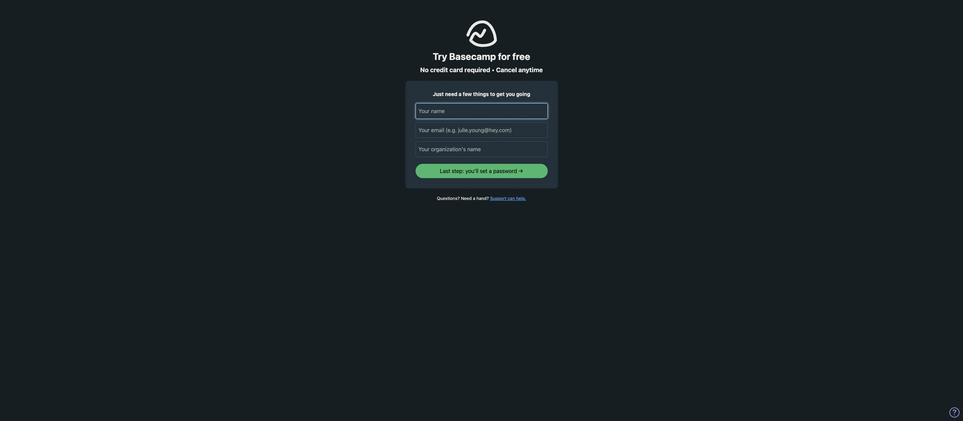 Task type: describe. For each thing, give the bounding box(es) containing it.
last
[[440, 168, 450, 174]]

a for hand?
[[473, 196, 475, 201]]

anytime
[[519, 66, 543, 74]]

•
[[492, 66, 495, 74]]

try
[[433, 51, 447, 62]]

→
[[519, 168, 523, 174]]

support
[[490, 196, 507, 201]]

to
[[490, 91, 495, 97]]

last step: you'll set a password →
[[440, 168, 523, 174]]

questions?
[[437, 196, 460, 201]]

card
[[450, 66, 463, 74]]

credit
[[430, 66, 448, 74]]

last step: you'll set a password → button
[[416, 164, 548, 178]]

password
[[493, 168, 517, 174]]

things
[[473, 91, 489, 97]]



Task type: locate. For each thing, give the bounding box(es) containing it.
just
[[433, 91, 444, 97]]

a
[[459, 91, 462, 97], [489, 168, 492, 174], [473, 196, 475, 201]]

try basecamp for free
[[433, 51, 530, 62]]

Your name text field
[[416, 103, 548, 119]]

need
[[461, 196, 472, 201]]

set
[[480, 168, 488, 174]]

1 horizontal spatial a
[[473, 196, 475, 201]]

going
[[516, 91, 530, 97]]

hand?
[[477, 196, 489, 201]]

no
[[420, 66, 429, 74]]

you'll
[[466, 168, 479, 174]]

support can help. link
[[490, 196, 526, 201]]

a for few
[[459, 91, 462, 97]]

required
[[465, 66, 490, 74]]

a right 'set'
[[489, 168, 492, 174]]

Your organization's name text field
[[416, 142, 548, 157]]

0 horizontal spatial a
[[459, 91, 462, 97]]

basecamp
[[449, 51, 496, 62]]

a left few
[[459, 91, 462, 97]]

you
[[506, 91, 515, 97]]

need
[[445, 91, 457, 97]]

few
[[463, 91, 472, 97]]

1 vertical spatial a
[[489, 168, 492, 174]]

0 vertical spatial a
[[459, 91, 462, 97]]

Your email (e.g. julie.young@hey.com) email field
[[416, 122, 548, 138]]

just need a few things to get you going
[[433, 91, 530, 97]]

2 vertical spatial a
[[473, 196, 475, 201]]

step:
[[452, 168, 464, 174]]

a right need
[[473, 196, 475, 201]]

2 horizontal spatial a
[[489, 168, 492, 174]]

help.
[[516, 196, 526, 201]]

get
[[497, 91, 505, 97]]

cancel
[[496, 66, 517, 74]]

can
[[508, 196, 515, 201]]

questions? need a hand? support can help.
[[437, 196, 526, 201]]

no credit card required • cancel anytime
[[420, 66, 543, 74]]

free
[[513, 51, 530, 62]]

for
[[498, 51, 510, 62]]

a inside "button"
[[489, 168, 492, 174]]



Task type: vqa. For each thing, say whether or not it's contained in the screenshot.
Wed
no



